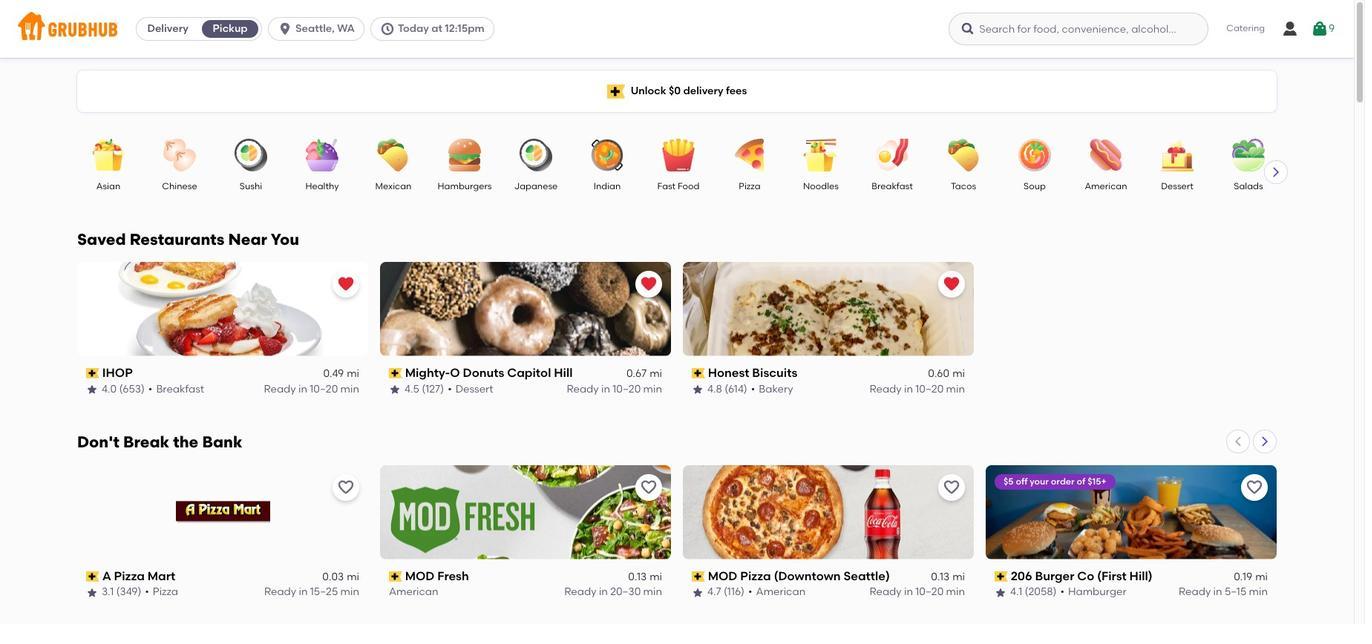Task type: describe. For each thing, give the bounding box(es) containing it.
proceed to checkout button
[[1140, 564, 1339, 590]]

tacos
[[951, 181, 976, 192]]

your
[[1030, 477, 1049, 487]]

mighty-
[[405, 366, 450, 380]]

star icon image for mighty-o donuts capitol hill
[[389, 384, 401, 396]]

hamburger
[[1068, 586, 1127, 599]]

in for 206 burger co (first hill)
[[1214, 586, 1223, 599]]

subscription pass image for 206 burger co (first hill)
[[995, 572, 1008, 582]]

ready for honest biscuits
[[870, 383, 902, 395]]

proceed
[[1185, 570, 1228, 583]]

to
[[1231, 570, 1241, 583]]

0.60
[[928, 368, 950, 380]]

0.13 mi for mod pizza (downtown seattle)
[[931, 571, 965, 584]]

delivery
[[147, 22, 188, 35]]

seattle, wa button
[[268, 17, 370, 41]]

1 horizontal spatial american
[[756, 586, 806, 599]]

fast food
[[658, 181, 700, 192]]

0.19
[[1234, 571, 1253, 584]]

min for 206 burger co (first hill)
[[1249, 586, 1268, 599]]

min for mod fresh
[[643, 586, 662, 599]]

0 horizontal spatial dessert
[[456, 383, 493, 395]]

salads image
[[1223, 139, 1275, 172]]

• dessert
[[448, 383, 493, 395]]

ready in 20–30 min
[[565, 586, 662, 599]]

0 vertical spatial caret right icon image
[[1270, 166, 1282, 178]]

in for ihop
[[298, 383, 307, 395]]

food
[[678, 181, 700, 192]]

1 horizontal spatial dessert
[[1161, 181, 1194, 192]]

a
[[102, 569, 111, 584]]

main navigation navigation
[[0, 0, 1354, 58]]

star icon image for mod pizza (downtown seattle)
[[692, 587, 704, 599]]

saved restaurant button for mighty-
[[636, 271, 662, 298]]

$0
[[669, 85, 681, 97]]

min for ihop
[[341, 383, 359, 395]]

save this restaurant image for a pizza mart
[[337, 479, 355, 497]]

of
[[1077, 477, 1086, 487]]

ready for a pizza mart
[[264, 586, 296, 599]]

ready for mod fresh
[[565, 586, 597, 599]]

bank
[[202, 433, 242, 451]]

sushi image
[[225, 139, 277, 172]]

4.5
[[405, 383, 419, 395]]

unlock
[[631, 85, 666, 97]]

ready in 10–20 min for mighty-o donuts capitol hill
[[567, 383, 662, 395]]

saved restaurant image for honest biscuits
[[943, 275, 961, 293]]

restaurants
[[130, 230, 225, 249]]

mi for 206 burger co (first hill)
[[1256, 571, 1268, 584]]

ready in 10–20 min for ihop
[[264, 383, 359, 395]]

mighty-o donuts capitol hill logo image
[[380, 262, 671, 356]]

Search for food, convenience, alcohol... search field
[[949, 13, 1209, 45]]

in for mighty-o donuts capitol hill
[[601, 383, 610, 395]]

star icon image for ihop
[[86, 384, 98, 396]]

(653)
[[119, 383, 145, 395]]

unlock $0 delivery fees
[[631, 85, 747, 97]]

donuts
[[463, 366, 504, 380]]

wa
[[337, 22, 355, 35]]

honest
[[708, 366, 750, 380]]

$5
[[1004, 477, 1014, 487]]

• for 206 burger co (first hill)
[[1061, 586, 1065, 599]]

fast
[[658, 181, 676, 192]]

save this restaurant image for first the save this restaurant button from right
[[1246, 479, 1264, 497]]

4.8
[[708, 383, 722, 395]]

o
[[450, 366, 460, 380]]

seattle, wa
[[296, 22, 355, 35]]

• for mighty-o donuts capitol hill
[[448, 383, 452, 395]]

mi for honest biscuits
[[953, 368, 965, 380]]

mod fresh logo image
[[380, 465, 671, 560]]

1 horizontal spatial breakfast
[[872, 181, 913, 192]]

soup
[[1024, 181, 1046, 192]]

• breakfast
[[148, 383, 204, 395]]

• hamburger
[[1061, 586, 1127, 599]]

mi for ihop
[[347, 368, 359, 380]]

206 burger co (first hill)
[[1011, 569, 1153, 584]]

4.7 (116)
[[708, 586, 745, 599]]

pizza for mod pizza (downtown seattle)
[[740, 569, 771, 584]]

ready in 10–20 min for mod pizza (downtown seattle)
[[870, 586, 965, 599]]

delivery button
[[137, 17, 199, 41]]

4 save this restaurant button from the left
[[1241, 474, 1268, 501]]

bakery
[[759, 383, 793, 395]]

10–20 for mod pizza (downtown seattle)
[[916, 586, 944, 599]]

min for mighty-o donuts capitol hill
[[643, 383, 662, 395]]

svg image
[[1282, 20, 1299, 38]]

ready in 15–25 min
[[264, 586, 359, 599]]

min for honest biscuits
[[946, 383, 965, 395]]

ready for ihop
[[264, 383, 296, 395]]

$15+
[[1088, 477, 1107, 487]]

0.13 for mod fresh
[[628, 571, 647, 584]]

fees
[[726, 85, 747, 97]]

20–30
[[610, 586, 641, 599]]

mexican
[[375, 181, 412, 192]]

healthy
[[305, 181, 339, 192]]

9
[[1329, 22, 1335, 35]]

hill)
[[1130, 569, 1153, 584]]

206 burger co (first hill) logo image
[[986, 465, 1277, 560]]

15–25
[[310, 586, 338, 599]]

4.0
[[102, 383, 117, 395]]

svg image for seattle, wa
[[278, 22, 293, 36]]

(first
[[1097, 569, 1127, 584]]

• for honest biscuits
[[751, 383, 755, 395]]

3.1 (349)
[[102, 586, 141, 599]]

caret left icon image
[[1233, 436, 1244, 448]]

(349)
[[116, 586, 141, 599]]

proceed to checkout
[[1185, 570, 1293, 583]]

1 saved restaurant button from the left
[[333, 271, 359, 298]]

breakfast image
[[866, 139, 918, 172]]

hamburgers
[[438, 181, 492, 192]]

mod pizza (downtown seattle) logo image
[[683, 465, 974, 560]]

in for mod fresh
[[599, 586, 608, 599]]

0.03 mi
[[323, 571, 359, 584]]

pickup button
[[199, 17, 261, 41]]

don't break the bank
[[77, 433, 242, 451]]

ihop
[[102, 366, 133, 380]]

svg image for 9
[[1311, 20, 1329, 38]]

save this restaurant button for a pizza mart
[[333, 474, 359, 501]]

$5 off your order of $15+
[[1004, 477, 1107, 487]]

subscription pass image for mighty-o donuts capitol hill
[[389, 368, 402, 379]]

at
[[432, 22, 443, 35]]

saved restaurant image
[[640, 275, 658, 293]]

10–20 for mighty-o donuts capitol hill
[[613, 383, 641, 395]]

• for a pizza mart
[[145, 586, 149, 599]]

save this restaurant button for mod pizza (downtown seattle)
[[939, 474, 965, 501]]

honest biscuits
[[708, 366, 798, 380]]

star icon image for 206 burger co (first hill)
[[995, 587, 1007, 599]]

2 horizontal spatial american
[[1085, 181, 1128, 192]]

ready for mod pizza (downtown seattle)
[[870, 586, 902, 599]]

ready in 10–20 min for honest biscuits
[[870, 383, 965, 395]]

ihop logo image
[[77, 262, 368, 356]]

in for honest biscuits
[[904, 383, 913, 395]]

break
[[123, 433, 169, 451]]

honest biscuits logo image
[[683, 262, 974, 356]]

4.0 (653)
[[102, 383, 145, 395]]

in for a pizza mart
[[299, 586, 308, 599]]

off
[[1016, 477, 1028, 487]]

capitol
[[507, 366, 551, 380]]

noodles
[[803, 181, 839, 192]]

(downtown
[[774, 569, 841, 584]]

4.1
[[1011, 586, 1023, 599]]

mart
[[148, 569, 175, 584]]

today
[[398, 22, 429, 35]]

subscription pass image for mod fresh
[[389, 572, 402, 582]]

subscription pass image
[[692, 368, 705, 379]]

pizza down the pizza image
[[739, 181, 761, 192]]



Task type: locate. For each thing, give the bounding box(es) containing it.
0 vertical spatial dessert
[[1161, 181, 1194, 192]]

1 vertical spatial caret right icon image
[[1259, 436, 1271, 448]]

min right 20–30
[[643, 586, 662, 599]]

you
[[271, 230, 299, 249]]

star icon image left 3.1
[[86, 587, 98, 599]]

breakfast down the breakfast image
[[872, 181, 913, 192]]

mi for mod fresh
[[650, 571, 662, 584]]

don't
[[77, 433, 119, 451]]

1 0.13 mi from the left
[[628, 571, 662, 584]]

save this restaurant image for mod pizza (downtown seattle)
[[943, 479, 961, 497]]

• for ihop
[[148, 383, 152, 395]]

0.13
[[628, 571, 647, 584], [931, 571, 950, 584]]

today at 12:15pm
[[398, 22, 485, 35]]

a pizza mart logo image
[[176, 465, 270, 560]]

dessert down donuts
[[456, 383, 493, 395]]

pizza for • pizza
[[153, 586, 178, 599]]

2 save this restaurant image from the left
[[943, 479, 961, 497]]

mi up ready in 20–30 min
[[650, 571, 662, 584]]

breakfast
[[872, 181, 913, 192], [156, 383, 204, 395]]

min down 0.49 mi
[[341, 383, 359, 395]]

0.13 mi up 20–30
[[628, 571, 662, 584]]

the
[[173, 433, 198, 451]]

0 horizontal spatial save this restaurant image
[[640, 479, 658, 497]]

svg image for today at 12:15pm
[[380, 22, 395, 36]]

2 saved restaurant button from the left
[[636, 271, 662, 298]]

hill
[[554, 366, 573, 380]]

save this restaurant image
[[640, 479, 658, 497], [1246, 479, 1264, 497]]

order
[[1051, 477, 1075, 487]]

healthy image
[[296, 139, 348, 172]]

seattle)
[[844, 569, 890, 584]]

12:15pm
[[445, 22, 485, 35]]

(127)
[[422, 383, 444, 395]]

ready in 10–20 min down 0.60
[[870, 383, 965, 395]]

0.67 mi
[[627, 368, 662, 380]]

seattle,
[[296, 22, 335, 35]]

0.49 mi
[[323, 368, 359, 380]]

pizza image
[[724, 139, 776, 172]]

pizza down mart
[[153, 586, 178, 599]]

(116)
[[724, 586, 745, 599]]

1 horizontal spatial saved restaurant image
[[943, 275, 961, 293]]

3 save this restaurant button from the left
[[939, 474, 965, 501]]

american down mod fresh
[[389, 586, 439, 599]]

delivery
[[683, 85, 724, 97]]

2 saved restaurant image from the left
[[943, 275, 961, 293]]

0.13 up 20–30
[[628, 571, 647, 584]]

ready for mighty-o donuts capitol hill
[[567, 383, 599, 395]]

saved
[[77, 230, 126, 249]]

0 horizontal spatial mod
[[405, 569, 435, 584]]

0 horizontal spatial saved restaurant image
[[337, 275, 355, 293]]

10–20 for honest biscuits
[[916, 383, 944, 395]]

1 0.13 from the left
[[628, 571, 647, 584]]

burger
[[1035, 569, 1075, 584]]

ready for 206 burger co (first hill)
[[1179, 586, 1211, 599]]

in for mod pizza (downtown seattle)
[[904, 586, 913, 599]]

subscription pass image for ihop
[[86, 368, 99, 379]]

mi right '0.67'
[[650, 368, 662, 380]]

star icon image for honest biscuits
[[692, 384, 704, 396]]

japanese image
[[510, 139, 562, 172]]

star icon image left 4.0
[[86, 384, 98, 396]]

2 save this restaurant button from the left
[[636, 474, 662, 501]]

1 horizontal spatial mod
[[708, 569, 738, 584]]

save this restaurant image
[[337, 479, 355, 497], [943, 479, 961, 497]]

noodles image
[[795, 139, 847, 172]]

2 0.13 from the left
[[931, 571, 950, 584]]

svg image
[[1311, 20, 1329, 38], [278, 22, 293, 36], [380, 22, 395, 36], [961, 22, 976, 36]]

pizza for a pizza mart
[[114, 569, 145, 584]]

1 vertical spatial dessert
[[456, 383, 493, 395]]

2 mod from the left
[[708, 569, 738, 584]]

dessert image
[[1152, 139, 1204, 172]]

2 save this restaurant image from the left
[[1246, 479, 1264, 497]]

mi right 0.49
[[347, 368, 359, 380]]

asian image
[[82, 139, 134, 172]]

10–20
[[310, 383, 338, 395], [613, 383, 641, 395], [916, 383, 944, 395], [916, 586, 944, 599]]

(614)
[[725, 383, 748, 395]]

asian
[[96, 181, 120, 192]]

4.8 (614)
[[708, 383, 748, 395]]

saved restaurant button for honest
[[939, 271, 965, 298]]

mi left 206
[[953, 571, 965, 584]]

3.1
[[102, 586, 114, 599]]

1 horizontal spatial saved restaurant button
[[636, 271, 662, 298]]

hamburgers image
[[439, 139, 491, 172]]

saved restaurant image
[[337, 275, 355, 293], [943, 275, 961, 293]]

• for mod pizza (downtown seattle)
[[748, 586, 753, 599]]

5–15
[[1225, 586, 1247, 599]]

dessert down dessert image
[[1161, 181, 1194, 192]]

• down a pizza mart
[[145, 586, 149, 599]]

0 horizontal spatial 0.13 mi
[[628, 571, 662, 584]]

mod for mod pizza (downtown seattle)
[[708, 569, 738, 584]]

mi
[[347, 368, 359, 380], [650, 368, 662, 380], [953, 368, 965, 380], [347, 571, 359, 584], [650, 571, 662, 584], [953, 571, 965, 584], [1256, 571, 1268, 584]]

pizza up • american
[[740, 569, 771, 584]]

ready in 10–20 min down '0.67'
[[567, 383, 662, 395]]

ready in 10–20 min down seattle)
[[870, 586, 965, 599]]

saved restaurants near you
[[77, 230, 299, 249]]

fresh
[[438, 569, 469, 584]]

min down 0.19 mi
[[1249, 586, 1268, 599]]

star icon image left 4.1
[[995, 587, 1007, 599]]

co
[[1078, 569, 1095, 584]]

ready in 10–20 min
[[264, 383, 359, 395], [567, 383, 662, 395], [870, 383, 965, 395], [870, 586, 965, 599]]

10–20 for ihop
[[310, 383, 338, 395]]

american image
[[1080, 139, 1132, 172]]

save this restaurant image for the save this restaurant button associated with mod fresh
[[640, 479, 658, 497]]

2 0.13 mi from the left
[[931, 571, 965, 584]]

a pizza mart
[[102, 569, 175, 584]]

svg image inside the today at 12:15pm button
[[380, 22, 395, 36]]

• down burger
[[1061, 586, 1065, 599]]

0.13 right seattle)
[[931, 571, 950, 584]]

0.13 mi left 206
[[931, 571, 965, 584]]

• right (116)
[[748, 586, 753, 599]]

1 mod from the left
[[405, 569, 435, 584]]

ready in 10–20 min down 0.49
[[264, 383, 359, 395]]

star icon image down subscription pass image
[[692, 384, 704, 396]]

soup image
[[1009, 139, 1061, 172]]

0 horizontal spatial 0.13
[[628, 571, 647, 584]]

mod fresh
[[405, 569, 469, 584]]

4.1 (2058)
[[1011, 586, 1057, 599]]

biscuits
[[752, 366, 798, 380]]

chinese
[[162, 181, 197, 192]]

1 vertical spatial breakfast
[[156, 383, 204, 395]]

0.49
[[323, 368, 344, 380]]

min down 0.03 mi
[[341, 586, 359, 599]]

svg image inside seattle, wa button
[[278, 22, 293, 36]]

today at 12:15pm button
[[370, 17, 500, 41]]

saved restaurant image for ihop
[[337, 275, 355, 293]]

min for a pizza mart
[[341, 586, 359, 599]]

0.13 mi
[[628, 571, 662, 584], [931, 571, 965, 584]]

mexican image
[[368, 139, 420, 172]]

min down 0.67 mi
[[643, 383, 662, 395]]

0.13 for mod pizza (downtown seattle)
[[931, 571, 950, 584]]

dessert
[[1161, 181, 1194, 192], [456, 383, 493, 395]]

• american
[[748, 586, 806, 599]]

mi for mighty-o donuts capitol hill
[[650, 368, 662, 380]]

mighty-o donuts capitol hill
[[405, 366, 573, 380]]

ready
[[264, 383, 296, 395], [567, 383, 599, 395], [870, 383, 902, 395], [264, 586, 296, 599], [565, 586, 597, 599], [870, 586, 902, 599], [1179, 586, 1211, 599]]

1 saved restaurant image from the left
[[337, 275, 355, 293]]

1 save this restaurant image from the left
[[640, 479, 658, 497]]

1 save this restaurant image from the left
[[337, 479, 355, 497]]

4.5 (127)
[[405, 383, 444, 395]]

grubhub plus flag logo image
[[607, 84, 625, 98]]

saved restaurant button
[[333, 271, 359, 298], [636, 271, 662, 298], [939, 271, 965, 298]]

0 horizontal spatial breakfast
[[156, 383, 204, 395]]

mod left fresh
[[405, 569, 435, 584]]

save this restaurant button
[[333, 474, 359, 501], [636, 474, 662, 501], [939, 474, 965, 501], [1241, 474, 1268, 501]]

pizza up the (349)
[[114, 569, 145, 584]]

1 horizontal spatial 0.13
[[931, 571, 950, 584]]

subscription pass image for a pizza mart
[[86, 572, 99, 582]]

indian image
[[581, 139, 633, 172]]

0.19 mi
[[1234, 571, 1268, 584]]

0 horizontal spatial saved restaurant button
[[333, 271, 359, 298]]

star icon image left 4.5
[[389, 384, 401, 396]]

mod for mod fresh
[[405, 569, 435, 584]]

• right (127)
[[448, 383, 452, 395]]

min left 4.1
[[946, 586, 965, 599]]

near
[[228, 230, 267, 249]]

fast food image
[[653, 139, 705, 172]]

0.13 mi for mod fresh
[[628, 571, 662, 584]]

caret right icon image
[[1270, 166, 1282, 178], [1259, 436, 1271, 448]]

ready in 5–15 min
[[1179, 586, 1268, 599]]

• down honest biscuits
[[751, 383, 755, 395]]

0.60 mi
[[928, 368, 965, 380]]

catering
[[1227, 23, 1265, 34]]

• bakery
[[751, 383, 793, 395]]

svg image inside the 9 button
[[1311, 20, 1329, 38]]

mi right 0.03
[[347, 571, 359, 584]]

save this restaurant button for mod fresh
[[636, 474, 662, 501]]

1 horizontal spatial save this restaurant image
[[943, 479, 961, 497]]

206
[[1011, 569, 1033, 584]]

min for mod pizza (downtown seattle)
[[946, 586, 965, 599]]

0 horizontal spatial american
[[389, 586, 439, 599]]

mi right 0.19
[[1256, 571, 1268, 584]]

• pizza
[[145, 586, 178, 599]]

min down 0.60 mi
[[946, 383, 965, 395]]

in
[[298, 383, 307, 395], [601, 383, 610, 395], [904, 383, 913, 395], [299, 586, 308, 599], [599, 586, 608, 599], [904, 586, 913, 599], [1214, 586, 1223, 599]]

1 save this restaurant button from the left
[[333, 474, 359, 501]]

0 horizontal spatial save this restaurant image
[[337, 479, 355, 497]]

• right '(653)' in the bottom left of the page
[[148, 383, 152, 395]]

american down mod pizza (downtown seattle)
[[756, 586, 806, 599]]

star icon image
[[86, 384, 98, 396], [389, 384, 401, 396], [692, 384, 704, 396], [86, 587, 98, 599], [692, 587, 704, 599], [995, 587, 1007, 599]]

subscription pass image for mod pizza (downtown seattle)
[[692, 572, 705, 582]]

1 horizontal spatial save this restaurant image
[[1246, 479, 1264, 497]]

9 button
[[1311, 16, 1335, 42]]

chinese image
[[154, 139, 206, 172]]

breakfast right '(653)' in the bottom left of the page
[[156, 383, 204, 395]]

subscription pass image
[[86, 368, 99, 379], [389, 368, 402, 379], [86, 572, 99, 582], [389, 572, 402, 582], [692, 572, 705, 582], [995, 572, 1008, 582]]

3 saved restaurant button from the left
[[939, 271, 965, 298]]

mod up '4.7 (116)'
[[708, 569, 738, 584]]

star icon image left 4.7
[[692, 587, 704, 599]]

checkout
[[1244, 570, 1293, 583]]

mi for mod pizza (downtown seattle)
[[953, 571, 965, 584]]

mi for a pizza mart
[[347, 571, 359, 584]]

american down american image
[[1085, 181, 1128, 192]]

star icon image for a pizza mart
[[86, 587, 98, 599]]

1 horizontal spatial 0.13 mi
[[931, 571, 965, 584]]

(2058)
[[1025, 586, 1057, 599]]

japanese
[[514, 181, 558, 192]]

tacos image
[[938, 139, 990, 172]]

0 vertical spatial breakfast
[[872, 181, 913, 192]]

indian
[[594, 181, 621, 192]]

mi right 0.60
[[953, 368, 965, 380]]

mod
[[405, 569, 435, 584], [708, 569, 738, 584]]

2 horizontal spatial saved restaurant button
[[939, 271, 965, 298]]

4.7
[[708, 586, 721, 599]]



Task type: vqa. For each thing, say whether or not it's contained in the screenshot.
Capitol
yes



